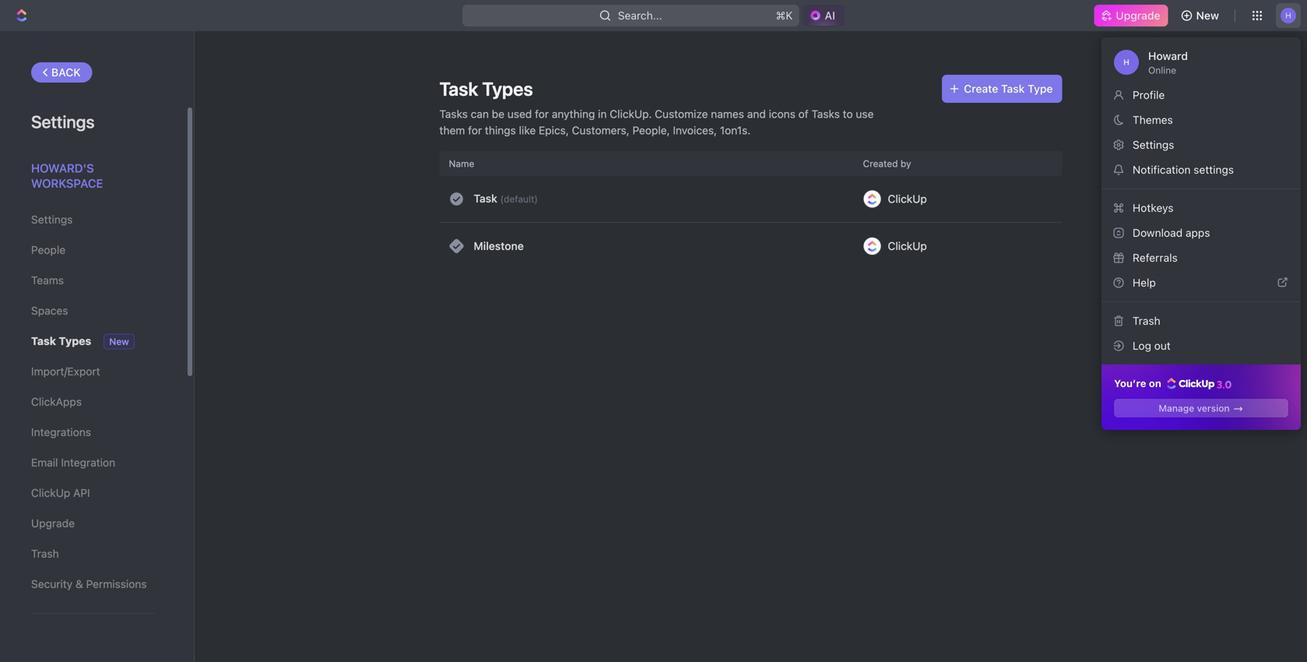Task type: vqa. For each thing, say whether or not it's contained in the screenshot.
Download apps 'Button'
yes



Task type: locate. For each thing, give the bounding box(es) containing it.
settings element
[[0, 31, 195, 662]]

notification
[[1133, 163, 1191, 176]]

upgrade up howard at the right top of page
[[1116, 9, 1161, 22]]

upgrade
[[1116, 9, 1161, 22], [31, 517, 75, 530]]

to
[[843, 107, 853, 120]]

referrals button
[[1108, 245, 1295, 270]]

tasks can be used for anything in clickup. customize names and icons of tasks to use them for things like epics, customers, people, invoices, 1on1s.
[[440, 107, 874, 137]]

1 vertical spatial for
[[468, 124, 482, 137]]

1 horizontal spatial h
[[1286, 11, 1292, 20]]

create task type
[[964, 82, 1053, 95]]

1 vertical spatial new
[[109, 336, 129, 347]]

0 vertical spatial h
[[1286, 11, 1292, 20]]

1 horizontal spatial upgrade
[[1116, 9, 1161, 22]]

task types up import/export at the bottom left
[[31, 335, 91, 347]]

tasks
[[440, 107, 468, 120], [812, 107, 840, 120]]

tasks up them
[[440, 107, 468, 120]]

trash up security
[[31, 547, 59, 560]]

⌘k
[[776, 9, 793, 22]]

customers,
[[572, 124, 630, 137]]

referrals
[[1133, 251, 1178, 264]]

trash up log
[[1133, 314, 1161, 327]]

for up epics,
[[535, 107, 549, 120]]

invoices,
[[673, 124, 717, 137]]

task types up can in the left top of the page
[[440, 78, 533, 100]]

types up be
[[482, 78, 533, 100]]

for down can in the left top of the page
[[468, 124, 482, 137]]

types up import/export at the bottom left
[[59, 335, 91, 347]]

task down spaces
[[31, 335, 56, 347]]

0 horizontal spatial types
[[59, 335, 91, 347]]

2 tasks from the left
[[812, 107, 840, 120]]

1 vertical spatial upgrade link
[[31, 510, 155, 537]]

version
[[1197, 403, 1230, 414]]

0 vertical spatial trash
[[1133, 314, 1161, 327]]

tasks left to
[[812, 107, 840, 120]]

clickup inside clickup api link
[[31, 486, 70, 499]]

0 horizontal spatial tasks
[[440, 107, 468, 120]]

people link
[[31, 237, 155, 263]]

new
[[1197, 9, 1220, 22], [109, 336, 129, 347]]

task types inside settings element
[[31, 335, 91, 347]]

security & permissions
[[31, 578, 147, 590]]

security & permissions link
[[31, 571, 155, 597]]

1 vertical spatial trash
[[31, 547, 59, 560]]

1 horizontal spatial trash
[[1133, 314, 1161, 327]]

spaces
[[31, 304, 68, 317]]

task types
[[440, 78, 533, 100], [31, 335, 91, 347]]

upgrade link
[[1095, 5, 1169, 26], [31, 510, 155, 537]]

1 horizontal spatial upgrade link
[[1095, 5, 1169, 26]]

0 vertical spatial clickup
[[888, 192, 927, 205]]

by
[[901, 158, 912, 169]]

log out
[[1133, 339, 1171, 352]]

0 horizontal spatial for
[[468, 124, 482, 137]]

0 vertical spatial new
[[1197, 9, 1220, 22]]

settings button
[[1108, 132, 1295, 157]]

hotkeys
[[1133, 201, 1174, 214]]

name
[[449, 158, 475, 169]]

0 vertical spatial types
[[482, 78, 533, 100]]

1 horizontal spatial tasks
[[812, 107, 840, 120]]

1 tasks from the left
[[440, 107, 468, 120]]

profile
[[1133, 88, 1165, 101]]

manage
[[1159, 403, 1195, 414]]

1 vertical spatial settings
[[1133, 138, 1175, 151]]

task left type
[[1002, 82, 1025, 95]]

1 vertical spatial upgrade
[[31, 517, 75, 530]]

0 horizontal spatial task types
[[31, 335, 91, 347]]

themes
[[1133, 113, 1173, 126]]

new inside settings element
[[109, 336, 129, 347]]

settings down themes
[[1133, 138, 1175, 151]]

people
[[31, 243, 66, 256]]

email
[[31, 456, 58, 469]]

2 vertical spatial settings
[[31, 213, 73, 226]]

be
[[492, 107, 505, 120]]

task inside settings element
[[31, 335, 56, 347]]

spaces link
[[31, 298, 155, 324]]

0 horizontal spatial new
[[109, 336, 129, 347]]

settings inside 'link'
[[31, 213, 73, 226]]

howard's
[[31, 161, 94, 175]]

people,
[[633, 124, 670, 137]]

upgrade link up howard at the right top of page
[[1095, 5, 1169, 26]]

types
[[482, 78, 533, 100], [59, 335, 91, 347]]

settings link
[[31, 206, 155, 233]]

task
[[440, 78, 478, 100], [1002, 82, 1025, 95], [474, 192, 498, 205], [31, 335, 56, 347]]

out
[[1155, 339, 1171, 352]]

settings
[[31, 111, 95, 132], [1133, 138, 1175, 151], [31, 213, 73, 226]]

task up can in the left top of the page
[[440, 78, 478, 100]]

0 vertical spatial for
[[535, 107, 549, 120]]

in
[[598, 107, 607, 120]]

1 horizontal spatial task types
[[440, 78, 533, 100]]

integration
[[61, 456, 115, 469]]

1 vertical spatial types
[[59, 335, 91, 347]]

0 horizontal spatial upgrade
[[31, 517, 75, 530]]

0 vertical spatial upgrade link
[[1095, 5, 1169, 26]]

1 horizontal spatial for
[[535, 107, 549, 120]]

0 horizontal spatial trash
[[31, 547, 59, 560]]

themes button
[[1108, 107, 1295, 132]]

email integration link
[[31, 449, 155, 476]]

1 horizontal spatial types
[[482, 78, 533, 100]]

api
[[73, 486, 90, 499]]

hotkeys button
[[1108, 195, 1295, 220]]

upgrade down clickup api
[[31, 517, 75, 530]]

1 horizontal spatial new
[[1197, 9, 1220, 22]]

workspace
[[31, 176, 103, 190]]

1 vertical spatial task types
[[31, 335, 91, 347]]

0 horizontal spatial h
[[1124, 58, 1130, 67]]

clickapps
[[31, 395, 82, 408]]

new inside "button"
[[1197, 9, 1220, 22]]

trash link
[[31, 541, 155, 567]]

upgrade link down clickup api link
[[31, 510, 155, 537]]

download apps button
[[1108, 220, 1295, 245]]

trash inside button
[[1133, 314, 1161, 327]]

for
[[535, 107, 549, 120], [468, 124, 482, 137]]

teams
[[31, 274, 64, 287]]

you're on
[[1115, 377, 1164, 389]]

settings up howard's
[[31, 111, 95, 132]]

1 vertical spatial clickup
[[888, 239, 927, 252]]

integrations link
[[31, 419, 155, 445]]

clickup
[[888, 192, 927, 205], [888, 239, 927, 252], [31, 486, 70, 499]]

howard
[[1149, 49, 1188, 62]]

0 vertical spatial upgrade
[[1116, 9, 1161, 22]]

2 vertical spatial clickup
[[31, 486, 70, 499]]

can
[[471, 107, 489, 120]]

settings up people
[[31, 213, 73, 226]]



Task type: describe. For each thing, give the bounding box(es) containing it.
types inside settings element
[[59, 335, 91, 347]]

0 horizontal spatial upgrade link
[[31, 510, 155, 537]]

search...
[[618, 9, 663, 22]]

manage version
[[1159, 403, 1230, 414]]

notification settings button
[[1108, 157, 1295, 182]]

new button
[[1175, 3, 1229, 28]]

on
[[1149, 377, 1162, 389]]

apps
[[1186, 226, 1211, 239]]

task inside create task type button
[[1002, 82, 1025, 95]]

clickapps link
[[31, 389, 155, 415]]

settings
[[1194, 163, 1234, 176]]

log
[[1133, 339, 1152, 352]]

type
[[1028, 82, 1053, 95]]

help
[[1133, 276, 1156, 289]]

permissions
[[86, 578, 147, 590]]

epics,
[[539, 124, 569, 137]]

back
[[51, 66, 81, 79]]

import/export link
[[31, 358, 155, 385]]

back link
[[31, 62, 92, 83]]

download apps
[[1133, 226, 1211, 239]]

created
[[863, 158, 898, 169]]

of
[[799, 107, 809, 120]]

howard online
[[1149, 49, 1188, 76]]

use
[[856, 107, 874, 120]]

log out button
[[1108, 333, 1295, 358]]

&
[[76, 578, 83, 590]]

clickup api
[[31, 486, 90, 499]]

settings inside button
[[1133, 138, 1175, 151]]

them
[[440, 124, 465, 137]]

1on1s.
[[720, 124, 751, 137]]

trash inside settings element
[[31, 547, 59, 560]]

manage version button
[[1115, 399, 1289, 417]]

online
[[1149, 65, 1177, 76]]

clickup for task
[[888, 192, 927, 205]]

clickup api link
[[31, 480, 155, 506]]

like
[[519, 124, 536, 137]]

you're
[[1115, 377, 1147, 389]]

1 vertical spatial h
[[1124, 58, 1130, 67]]

download
[[1133, 226, 1183, 239]]

create task type button
[[943, 75, 1063, 103]]

names
[[711, 107, 744, 120]]

profile button
[[1108, 83, 1295, 107]]

(default)
[[500, 194, 538, 205]]

things
[[485, 124, 516, 137]]

task (default)
[[474, 192, 538, 205]]

howard's workspace
[[31, 161, 103, 190]]

clickup.
[[610, 107, 652, 120]]

integrations
[[31, 426, 91, 438]]

clickup for milestone
[[888, 239, 927, 252]]

and
[[747, 107, 766, 120]]

create
[[964, 82, 999, 95]]

task left (default)
[[474, 192, 498, 205]]

h inside dropdown button
[[1286, 11, 1292, 20]]

h button
[[1277, 3, 1301, 28]]

security
[[31, 578, 73, 590]]

import/export
[[31, 365, 100, 378]]

notification settings
[[1133, 163, 1234, 176]]

created by
[[863, 158, 912, 169]]

icons
[[769, 107, 796, 120]]

teams link
[[31, 267, 155, 294]]

trash button
[[1108, 308, 1295, 333]]

milestone
[[474, 239, 524, 252]]

upgrade inside settings element
[[31, 517, 75, 530]]

used
[[508, 107, 532, 120]]

0 vertical spatial settings
[[31, 111, 95, 132]]

anything
[[552, 107, 595, 120]]

customize
[[655, 107, 708, 120]]

email integration
[[31, 456, 115, 469]]

help button
[[1108, 270, 1295, 295]]

0 vertical spatial task types
[[440, 78, 533, 100]]



